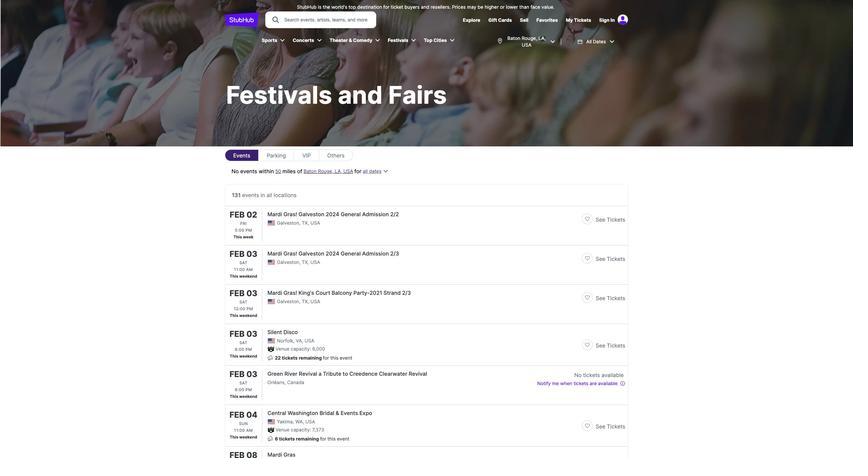 Task type: describe. For each thing, give the bounding box(es) containing it.
wa,
[[296, 420, 304, 425]]

strand
[[384, 290, 401, 297]]

this for feb 03
[[331, 356, 339, 361]]

in
[[261, 192, 265, 199]]

am for 04
[[246, 429, 253, 434]]

fairs
[[389, 80, 447, 110]]

usa for central washington bridal & events expo
[[306, 420, 315, 425]]

others
[[328, 152, 345, 159]]

no for no events within 50 miles of baton rouge, la, usa
[[232, 168, 239, 175]]

usa inside baton rouge, la, usa
[[522, 42, 532, 48]]

5 see tickets from the top
[[596, 424, 626, 431]]

my tickets link
[[566, 17, 592, 23]]

venue for 04
[[276, 428, 290, 433]]

venue capacity: 6,000
[[276, 347, 325, 352]]

feb for green river revival a tribute to creedence clearwater revival
[[230, 370, 245, 380]]

all inside the for all dates
[[363, 169, 368, 174]]

sports
[[262, 37, 277, 43]]

sign
[[600, 17, 610, 23]]

is
[[318, 4, 322, 10]]

face
[[531, 4, 541, 10]]

sign in link
[[600, 17, 615, 23]]

4 03 from the top
[[247, 370, 257, 380]]

tribute
[[323, 371, 342, 378]]

world's
[[332, 4, 348, 10]]

gras! for mardi gras! galveston 2024 general admission 2/3
[[284, 251, 297, 257]]

22 tickets remaining for this event
[[275, 356, 352, 361]]

6 tickets remaining for this event
[[275, 437, 350, 442]]

galveston, for mardi gras! galveston 2024 general admission 2/2
[[277, 220, 301, 226]]

top cities link
[[421, 33, 450, 48]]

capacity: for 03
[[291, 347, 311, 352]]

all
[[587, 39, 592, 44]]

tx, for mardi gras! galveston 2024 general admission 2/3
[[302, 260, 309, 265]]

for left ticket
[[384, 4, 390, 10]]

balcony
[[332, 290, 352, 297]]

this for silent disco
[[230, 354, 238, 359]]

us national flag image for feb 03
[[268, 300, 275, 305]]

see for 2021
[[596, 295, 606, 302]]

or
[[500, 4, 505, 10]]

feb for mardi gras! galveston 2024 general admission 2/3
[[230, 250, 245, 259]]

within
[[259, 168, 274, 175]]

no tickets available
[[575, 372, 624, 379]]

0 horizontal spatial all
[[267, 192, 272, 199]]

disco
[[284, 329, 298, 336]]

prices
[[452, 4, 466, 10]]

festivals for festivals
[[388, 37, 409, 43]]

mardi gras! king's court balcony party-2021 strand 2/3
[[268, 290, 411, 297]]

no for no tickets available
[[575, 372, 582, 379]]

weekend for silent disco
[[239, 354, 257, 359]]

03 for mardi gras! galveston 2024 general admission 2/3
[[247, 250, 257, 259]]

expo
[[360, 411, 372, 417]]

admission for feb 03
[[362, 251, 389, 257]]

festivals link
[[385, 33, 411, 48]]

0 horizontal spatial and
[[338, 80, 383, 110]]

feb 03 sat 12:00 pm this weekend
[[230, 289, 257, 319]]

my tickets
[[566, 17, 592, 23]]

mardi for mardi gras! galveston 2024 general admission 2/3
[[268, 251, 282, 257]]

see tickets for 2/2
[[596, 217, 626, 223]]

cities
[[434, 37, 447, 43]]

1 horizontal spatial and
[[421, 4, 430, 10]]

a
[[319, 371, 322, 378]]

party-
[[354, 290, 370, 297]]

6
[[275, 437, 278, 442]]

sports link
[[259, 33, 280, 48]]

Search events, artists, teams, and more field
[[284, 16, 370, 24]]

events for in
[[242, 192, 259, 199]]

silent disco
[[268, 329, 298, 336]]

bridal
[[320, 411, 334, 417]]

favorites link
[[537, 17, 558, 23]]

weekend for mardi gras! galveston 2024 general admission 2/3
[[239, 274, 257, 279]]

131
[[232, 192, 241, 199]]

2 revival from the left
[[409, 371, 427, 378]]

tx, for mardi gras! galveston 2024 general admission 2/2
[[302, 220, 309, 226]]

event for 04
[[337, 437, 350, 442]]

tickets for 22 tickets remaining for this event
[[282, 356, 298, 361]]

dates
[[369, 169, 382, 174]]

baton rouge, la, usa
[[508, 35, 546, 48]]

am for 03
[[246, 268, 253, 273]]

galveston, tx, usa for mardi gras! king's court balcony party-2021 strand 2/3
[[277, 299, 320, 305]]

weekend for mardi gras! king's court balcony party-2021 strand 2/3
[[239, 314, 257, 319]]

galveston, tx, usa for mardi gras! galveston 2024 general admission 2/3
[[277, 260, 320, 265]]

tickets for silent disco
[[607, 343, 626, 349]]

concerts link
[[290, 33, 317, 48]]

0 vertical spatial available
[[602, 372, 624, 379]]

131 events in all locations
[[232, 192, 297, 199]]

yakima,
[[277, 420, 294, 425]]

feb 02 fri 5:00 pm this week
[[230, 210, 257, 240]]

tickets for central washington bridal & events expo
[[607, 424, 626, 431]]

baton inside baton rouge, la, usa
[[508, 35, 521, 41]]

parking button
[[259, 150, 294, 162]]

4 weekend from the top
[[239, 395, 257, 400]]

notify
[[538, 381, 551, 387]]

admission for feb 02
[[362, 211, 389, 218]]

feb 03 sat 8:00 pm this weekend for green river revival a tribute to creedence clearwater revival
[[230, 370, 257, 400]]

vip
[[303, 152, 311, 159]]

weekend for central washington bridal & events expo
[[239, 435, 257, 440]]

cards
[[498, 17, 512, 23]]

for down 7,373
[[320, 437, 326, 442]]

stubhub image
[[225, 11, 259, 28]]

norfolk,
[[277, 339, 295, 344]]

11:00 for 04
[[234, 429, 245, 434]]

explore link
[[463, 17, 481, 23]]

in
[[611, 17, 615, 23]]

miles
[[283, 168, 296, 175]]

0 horizontal spatial baton rouge, la, usa button
[[304, 168, 353, 175]]

top
[[424, 37, 433, 43]]

galveston, for mardi gras! king's court balcony party-2021 strand 2/3
[[277, 299, 301, 305]]

vip button
[[294, 150, 319, 162]]

theater & comedy link
[[326, 33, 375, 48]]

stubhub is the world's top destination for ticket buyers and resellers. prices may be higher or lower than face value.
[[297, 4, 555, 10]]

feb for mardi gras! galveston 2024 general admission 2/2
[[230, 210, 245, 220]]

all dates
[[587, 39, 606, 44]]

orléans,
[[268, 380, 286, 386]]

general for feb 03
[[341, 251, 361, 257]]

this for mardi gras! king's court balcony party-2021 strand 2/3
[[230, 314, 238, 319]]

tx, for mardi gras! king's court balcony party-2021 strand 2/3
[[302, 299, 309, 305]]

feb for mardi gras! king's court balcony party-2021 strand 2/3
[[230, 289, 245, 299]]

us national flag image for mardi gras! galveston 2024 general admission 2/3
[[268, 260, 275, 265]]

12:00
[[234, 307, 245, 312]]

fri
[[240, 221, 247, 226]]

2021
[[370, 290, 382, 297]]

tickets for mardi gras! galveston 2024 general admission 2/2
[[607, 217, 626, 223]]

events inside button
[[233, 152, 250, 159]]

clearwater
[[379, 371, 408, 378]]

general for feb 02
[[341, 211, 361, 218]]

gift cards
[[489, 17, 512, 23]]

us national flag image for feb 04
[[268, 420, 275, 425]]

stubhub
[[297, 4, 317, 10]]

8:00 for green river revival a tribute to creedence clearwater revival
[[235, 388, 245, 393]]

festivals and fairs
[[226, 80, 447, 110]]

see for 2/2
[[596, 217, 606, 223]]

pm for mardi gras! galveston 2024 general admission 2/2
[[246, 228, 252, 233]]

creedence
[[350, 371, 378, 378]]

1 horizontal spatial &
[[349, 37, 352, 43]]

locations
[[274, 192, 297, 199]]

lower
[[506, 4, 518, 10]]



Task type: locate. For each thing, give the bounding box(es) containing it.
am inside feb 03 sat 11:00 am this weekend
[[246, 268, 253, 273]]

this for central washington bridal & events expo
[[230, 435, 238, 440]]

available down no tickets available
[[599, 381, 618, 387]]

1 horizontal spatial baton
[[508, 35, 521, 41]]

1 vertical spatial 2/3
[[402, 290, 411, 297]]

no up notify me when tickets are available
[[575, 372, 582, 379]]

3 sat from the top
[[240, 341, 248, 346]]

baton rouge, la, usa button down others
[[304, 168, 353, 175]]

1 vertical spatial rouge,
[[318, 169, 334, 174]]

3 03 from the top
[[247, 330, 257, 339]]

remaining down venue capacity: 7,373
[[296, 437, 319, 442]]

pm for mardi gras! king's court balcony party-2021 strand 2/3
[[247, 307, 253, 312]]

canada
[[287, 380, 304, 386]]

feb inside feb 03 sat 11:00 am this weekend
[[230, 250, 245, 259]]

green river revival a tribute to creedence clearwater revival orléans, canada
[[268, 371, 427, 386]]

2 admission from the top
[[362, 251, 389, 257]]

feb for central washington bridal & events expo
[[230, 411, 245, 420]]

events left 'in'
[[242, 192, 259, 199]]

0 vertical spatial galveston
[[299, 211, 325, 218]]

sun
[[239, 422, 248, 427]]

see tickets for 2021
[[596, 295, 626, 302]]

la,
[[539, 35, 546, 41], [335, 169, 342, 174]]

3 galveston, from the top
[[277, 299, 301, 305]]

notify me when tickets are available
[[538, 381, 618, 387]]

weekend
[[239, 274, 257, 279], [239, 314, 257, 319], [239, 354, 257, 359], [239, 395, 257, 400], [239, 435, 257, 440]]

all right 'in'
[[267, 192, 272, 199]]

event for 03
[[340, 356, 352, 361]]

galveston, tx, usa down "locations"
[[277, 220, 320, 226]]

us national flag image down silent
[[268, 339, 275, 344]]

0 vertical spatial 2/3
[[391, 251, 399, 257]]

11:00 inside feb 03 sat 11:00 am this weekend
[[234, 268, 245, 273]]

0 vertical spatial galveston,
[[277, 220, 301, 226]]

0 vertical spatial 2024
[[326, 211, 340, 218]]

weekend down the sun
[[239, 435, 257, 440]]

1 vertical spatial galveston
[[299, 251, 325, 257]]

03 down week
[[247, 250, 257, 259]]

explore
[[463, 17, 481, 23]]

week
[[243, 235, 254, 240]]

2 03 from the top
[[247, 289, 257, 299]]

2/3
[[391, 251, 399, 257], [402, 290, 411, 297]]

0 horizontal spatial revival
[[299, 371, 317, 378]]

usa right wa,
[[306, 420, 315, 425]]

for down 6,000
[[323, 356, 329, 361]]

la, down favorites
[[539, 35, 546, 41]]

1 horizontal spatial la,
[[539, 35, 546, 41]]

1 horizontal spatial revival
[[409, 371, 427, 378]]

1 mardi from the top
[[268, 211, 282, 218]]

this inside feb 04 sun 11:00 am this weekend
[[230, 435, 238, 440]]

0 vertical spatial no
[[232, 168, 239, 175]]

0 vertical spatial events
[[240, 168, 257, 175]]

1 revival from the left
[[299, 371, 317, 378]]

1 vertical spatial this
[[328, 437, 336, 442]]

galveston,
[[277, 220, 301, 226], [277, 260, 301, 265], [277, 299, 301, 305]]

1 am from the top
[[246, 268, 253, 273]]

galveston for feb 02
[[299, 211, 325, 218]]

all left dates
[[363, 169, 368, 174]]

river
[[285, 371, 298, 378]]

3 gras! from the top
[[284, 290, 297, 297]]

event
[[340, 356, 352, 361], [337, 437, 350, 442]]

1 vertical spatial feb 03 sat 8:00 pm this weekend
[[230, 370, 257, 400]]

0 vertical spatial event
[[340, 356, 352, 361]]

2 2024 from the top
[[326, 251, 340, 257]]

1 vertical spatial gras!
[[284, 251, 297, 257]]

la, inside no events within 50 miles of baton rouge, la, usa
[[335, 169, 342, 174]]

are
[[590, 381, 597, 387]]

0 vertical spatial la,
[[539, 35, 546, 41]]

feb inside feb 04 sun 11:00 am this weekend
[[230, 411, 245, 420]]

1 11:00 from the top
[[234, 268, 245, 273]]

1 vertical spatial venue
[[276, 428, 290, 433]]

this inside feb 03 sat 11:00 am this weekend
[[230, 274, 238, 279]]

destination
[[358, 4, 382, 10]]

rouge, down sell link
[[522, 35, 538, 41]]

0 vertical spatial us national flag image
[[268, 221, 275, 226]]

sat for mardi gras! king's court balcony party-2021 strand 2/3
[[240, 300, 248, 305]]

festivals
[[388, 37, 409, 43], [226, 80, 332, 110]]

see tickets for 2/3
[[596, 256, 626, 263]]

03 for mardi gras! king's court balcony party-2021 strand 2/3
[[247, 289, 257, 299]]

2 general from the top
[[341, 251, 361, 257]]

am down week
[[246, 268, 253, 273]]

feb 03 sat 8:00 pm this weekend up 04
[[230, 370, 257, 400]]

than
[[520, 4, 530, 10]]

0 vertical spatial baton rouge, la, usa button
[[494, 31, 559, 52]]

weekend inside feb 03 sat 12:00 pm this weekend
[[239, 314, 257, 319]]

0 vertical spatial 11:00
[[234, 268, 245, 273]]

venue down yakima,
[[276, 428, 290, 433]]

0 horizontal spatial 2/3
[[391, 251, 399, 257]]

1 vertical spatial general
[[341, 251, 361, 257]]

1 vertical spatial la,
[[335, 169, 342, 174]]

feb 03 sat 8:00 pm this weekend left silent
[[230, 330, 257, 359]]

tickets inside button
[[574, 381, 589, 387]]

2 vertical spatial galveston, tx, usa
[[277, 299, 320, 305]]

0 horizontal spatial &
[[336, 411, 339, 417]]

0 horizontal spatial rouge,
[[318, 169, 334, 174]]

0 vertical spatial galveston, tx, usa
[[277, 220, 320, 226]]

mardi gras! galveston 2024 general admission 2/3
[[268, 251, 399, 257]]

03 left silent
[[247, 330, 257, 339]]

3 us national flag image from the top
[[268, 339, 275, 344]]

venue down norfolk,
[[276, 347, 290, 352]]

this inside feb 02 fri 5:00 pm this week
[[234, 235, 242, 240]]

2 capacity: from the top
[[291, 428, 311, 433]]

when
[[561, 381, 573, 387]]

to
[[343, 371, 348, 378]]

1 general from the top
[[341, 211, 361, 218]]

pm for silent disco
[[246, 347, 252, 352]]

us national flag image right feb 03 sat 11:00 am this weekend
[[268, 260, 275, 265]]

4 sat from the top
[[240, 381, 248, 386]]

0 vertical spatial events
[[233, 152, 250, 159]]

2024 for feb 03
[[326, 251, 340, 257]]

04
[[247, 411, 258, 420]]

available inside button
[[599, 381, 618, 387]]

my
[[566, 17, 573, 23]]

see for 2/3
[[596, 256, 606, 263]]

king's
[[299, 290, 314, 297]]

0 vertical spatial us national flag image
[[268, 300, 275, 305]]

0 vertical spatial tx,
[[302, 220, 309, 226]]

1 see from the top
[[596, 217, 606, 223]]

tx, down "king's"
[[302, 299, 309, 305]]

0 vertical spatial and
[[421, 4, 430, 10]]

us national flag image down central
[[268, 420, 275, 425]]

capacity: down wa,
[[291, 428, 311, 433]]

others button
[[319, 150, 353, 162]]

this for mardi gras! galveston 2024 general admission 2/3
[[230, 274, 238, 279]]

1 galveston from the top
[[299, 211, 325, 218]]

2 8:00 from the top
[[235, 388, 245, 393]]

1 vertical spatial tx,
[[302, 260, 309, 265]]

galveston
[[299, 211, 325, 218], [299, 251, 325, 257]]

baton inside no events within 50 miles of baton rouge, la, usa
[[304, 169, 317, 174]]

this for feb 04
[[328, 437, 336, 442]]

0 horizontal spatial festivals
[[226, 80, 332, 110]]

1 capacity: from the top
[[291, 347, 311, 352]]

5 weekend from the top
[[239, 435, 257, 440]]

usa inside no events within 50 miles of baton rouge, la, usa
[[344, 169, 353, 174]]

this down bridal
[[328, 437, 336, 442]]

1 vertical spatial capacity:
[[291, 428, 311, 433]]

1 vertical spatial am
[[246, 429, 253, 434]]

1 2024 from the top
[[326, 211, 340, 218]]

2 vertical spatial mardi
[[268, 290, 282, 297]]

3 weekend from the top
[[239, 354, 257, 359]]

usa right va,
[[305, 339, 315, 344]]

1 sat from the top
[[240, 261, 248, 266]]

am down the sun
[[246, 429, 253, 434]]

tooltip image
[[620, 382, 626, 387]]

4 see tickets from the top
[[596, 343, 626, 349]]

50 button
[[274, 167, 283, 176]]

sat for silent disco
[[240, 341, 248, 346]]

2 gras! from the top
[[284, 251, 297, 257]]

1 weekend from the top
[[239, 274, 257, 279]]

ticket
[[391, 4, 403, 10]]

tickets
[[574, 17, 592, 23], [607, 217, 626, 223], [607, 256, 626, 263], [607, 295, 626, 302], [607, 343, 626, 349], [607, 424, 626, 431]]

usa for silent disco
[[305, 339, 315, 344]]

& right bridal
[[336, 411, 339, 417]]

0 vertical spatial festivals
[[388, 37, 409, 43]]

tickets left are
[[574, 381, 589, 387]]

galveston, for mardi gras! galveston 2024 general admission 2/3
[[277, 260, 301, 265]]

the
[[323, 4, 330, 10]]

2 galveston from the top
[[299, 251, 325, 257]]

usa for mardi gras! galveston 2024 general admission 2/2
[[311, 220, 320, 226]]

1 galveston, from the top
[[277, 220, 301, 226]]

1 vertical spatial no
[[575, 372, 582, 379]]

2024 for feb 02
[[326, 211, 340, 218]]

events button
[[225, 150, 259, 162]]

0 vertical spatial admission
[[362, 211, 389, 218]]

sat inside feb 03 sat 11:00 am this weekend
[[240, 261, 248, 266]]

us national flag image right feb 03 sat 12:00 pm this weekend
[[268, 300, 275, 305]]

us national flag image
[[268, 300, 275, 305], [268, 420, 275, 425]]

0 vertical spatial &
[[349, 37, 352, 43]]

weekend inside feb 04 sun 11:00 am this weekend
[[239, 435, 257, 440]]

1 vertical spatial remaining
[[296, 437, 319, 442]]

1 vertical spatial events
[[242, 192, 259, 199]]

tickets right 6
[[279, 437, 295, 442]]

be
[[478, 4, 484, 10]]

rouge, down others 'button'
[[318, 169, 334, 174]]

gras! for mardi gras! king's court balcony party-2021 strand 2/3
[[284, 290, 297, 297]]

1 vertical spatial 2024
[[326, 251, 340, 257]]

0 vertical spatial feb 03 sat 8:00 pm this weekend
[[230, 330, 257, 359]]

us national flag image right the "fri"
[[268, 221, 275, 226]]

1 vertical spatial and
[[338, 80, 383, 110]]

1 03 from the top
[[247, 250, 257, 259]]

tickets for mardi gras! galveston 2024 general admission 2/3
[[607, 256, 626, 263]]

1 vertical spatial us national flag image
[[268, 260, 275, 265]]

la, inside baton rouge, la, usa
[[539, 35, 546, 41]]

2 feb 03 sat 8:00 pm this weekend from the top
[[230, 370, 257, 400]]

galveston for feb 03
[[299, 251, 325, 257]]

3 see tickets from the top
[[596, 295, 626, 302]]

1 horizontal spatial no
[[575, 372, 582, 379]]

usa down the mardi gras! galveston 2024 general admission 2/3
[[311, 260, 320, 265]]

11:00 for 03
[[234, 268, 245, 273]]

3 see from the top
[[596, 295, 606, 302]]

0 horizontal spatial la,
[[335, 169, 342, 174]]

usa left the for all dates on the top
[[344, 169, 353, 174]]

us national flag image for silent disco
[[268, 339, 275, 344]]

1 vertical spatial baton rouge, la, usa button
[[304, 168, 353, 175]]

events
[[233, 152, 250, 159], [341, 411, 358, 417]]

1 us national flag image from the top
[[268, 300, 275, 305]]

washington
[[288, 411, 318, 417]]

general
[[341, 211, 361, 218], [341, 251, 361, 257]]

buyers
[[405, 4, 420, 10]]

2 us national flag image from the top
[[268, 420, 275, 425]]

galveston, tx, usa up "king's"
[[277, 260, 320, 265]]

weekend up 04
[[239, 395, 257, 400]]

0 horizontal spatial events
[[233, 152, 250, 159]]

1 horizontal spatial events
[[341, 411, 358, 417]]

revival left the a at the bottom left of page
[[299, 371, 317, 378]]

1 see tickets from the top
[[596, 217, 626, 223]]

weekend inside feb 03 sat 11:00 am this weekend
[[239, 274, 257, 279]]

weekend down 12:00
[[239, 314, 257, 319]]

pm
[[246, 228, 252, 233], [247, 307, 253, 312], [246, 347, 252, 352], [246, 388, 252, 393]]

us national flag image for mardi gras! galveston 2024 general admission 2/2
[[268, 221, 275, 226]]

2 us national flag image from the top
[[268, 260, 275, 265]]

events down events button
[[240, 168, 257, 175]]

rouge, inside baton rouge, la, usa
[[522, 35, 538, 41]]

50
[[276, 169, 281, 174]]

weekend up feb 03 sat 12:00 pm this weekend
[[239, 274, 257, 279]]

2 tx, from the top
[[302, 260, 309, 265]]

available up tooltip image
[[602, 372, 624, 379]]

0 vertical spatial gras!
[[284, 211, 297, 218]]

this
[[234, 235, 242, 240], [230, 274, 238, 279], [230, 314, 238, 319], [230, 354, 238, 359], [230, 395, 238, 400], [230, 435, 238, 440]]

tickets right '22'
[[282, 356, 298, 361]]

baton down cards
[[508, 35, 521, 41]]

feb 04 sun 11:00 am this weekend
[[230, 411, 258, 440]]

1 venue from the top
[[276, 347, 290, 352]]

remaining for 04
[[296, 437, 319, 442]]

mardi left "king's"
[[268, 290, 282, 297]]

galveston, tx, usa for mardi gras! galveston 2024 general admission 2/2
[[277, 220, 320, 226]]

2 vertical spatial us national flag image
[[268, 339, 275, 344]]

favorites
[[537, 17, 558, 23]]

remaining
[[299, 356, 322, 361], [296, 437, 319, 442]]

parking
[[267, 152, 286, 159]]

tickets
[[282, 356, 298, 361], [584, 372, 600, 379], [574, 381, 589, 387], [279, 437, 295, 442]]

8:00 for silent disco
[[235, 347, 245, 352]]

0 vertical spatial 8:00
[[235, 347, 245, 352]]

0 vertical spatial rouge,
[[522, 35, 538, 41]]

gift
[[489, 17, 497, 23]]

sign in
[[600, 17, 615, 23]]

baton right the of
[[304, 169, 317, 174]]

1 vertical spatial festivals
[[226, 80, 332, 110]]

1 vertical spatial all
[[267, 192, 272, 199]]

mardi gras! galveston 2024 general admission 2/2
[[268, 211, 399, 218]]

capacity: down va,
[[291, 347, 311, 352]]

0 vertical spatial capacity:
[[291, 347, 311, 352]]

7,373
[[313, 428, 324, 433]]

1 horizontal spatial rouge,
[[522, 35, 538, 41]]

capacity: for 04
[[291, 428, 311, 433]]

sat inside feb 03 sat 12:00 pm this weekend
[[240, 300, 248, 305]]

0 vertical spatial venue
[[276, 347, 290, 352]]

1 horizontal spatial baton rouge, la, usa button
[[494, 31, 559, 52]]

tx, down 'mardi gras! galveston 2024 general admission 2/2'
[[302, 220, 309, 226]]

events for within
[[240, 168, 257, 175]]

tickets for no tickets available
[[584, 372, 600, 379]]

2 vertical spatial tx,
[[302, 299, 309, 305]]

venue for 03
[[276, 347, 290, 352]]

2 galveston, from the top
[[277, 260, 301, 265]]

2 sat from the top
[[240, 300, 248, 305]]

2 11:00 from the top
[[234, 429, 245, 434]]

usa down sell link
[[522, 42, 532, 48]]

5 see from the top
[[596, 424, 606, 431]]

venue capacity: 7,373
[[276, 428, 324, 433]]

revival
[[299, 371, 317, 378], [409, 371, 427, 378]]

revival right clearwater
[[409, 371, 427, 378]]

0 vertical spatial general
[[341, 211, 361, 218]]

2 vertical spatial galveston,
[[277, 299, 301, 305]]

2 vertical spatial gras!
[[284, 290, 297, 297]]

venue
[[276, 347, 290, 352], [276, 428, 290, 433]]

2 mardi from the top
[[268, 251, 282, 257]]

1 vertical spatial us national flag image
[[268, 420, 275, 425]]

feb inside feb 03 sat 12:00 pm this weekend
[[230, 289, 245, 299]]

pm inside feb 03 sat 12:00 pm this weekend
[[247, 307, 253, 312]]

2 galveston, tx, usa from the top
[[277, 260, 320, 265]]

2 venue from the top
[[276, 428, 290, 433]]

mardi for mardi gras! galveston 2024 general admission 2/2
[[268, 211, 282, 218]]

feb inside feb 02 fri 5:00 pm this week
[[230, 210, 245, 220]]

4 see from the top
[[596, 343, 606, 349]]

feb 03 sat 11:00 am this weekend
[[230, 250, 257, 279]]

3 tx, from the top
[[302, 299, 309, 305]]

03 inside feb 03 sat 12:00 pm this weekend
[[247, 289, 257, 299]]

gras! for mardi gras! galveston 2024 general admission 2/2
[[284, 211, 297, 218]]

sell
[[520, 17, 529, 23]]

1 horizontal spatial festivals
[[388, 37, 409, 43]]

2 see tickets from the top
[[596, 256, 626, 263]]

1 vertical spatial &
[[336, 411, 339, 417]]

and
[[421, 4, 430, 10], [338, 80, 383, 110]]

1 8:00 from the top
[[235, 347, 245, 352]]

1 gras! from the top
[[284, 211, 297, 218]]

baton rouge, la, usa button down sell link
[[494, 31, 559, 52]]

0 horizontal spatial no
[[232, 168, 239, 175]]

weekend left '22'
[[239, 354, 257, 359]]

galveston, tx, usa
[[277, 220, 320, 226], [277, 260, 320, 265], [277, 299, 320, 305]]

for left dates
[[355, 168, 362, 175]]

1 vertical spatial admission
[[362, 251, 389, 257]]

central washington bridal & events expo
[[268, 411, 372, 417]]

dates
[[593, 39, 606, 44]]

me
[[552, 381, 559, 387]]

1 vertical spatial galveston,
[[277, 260, 301, 265]]

22
[[275, 356, 281, 361]]

this up tribute
[[331, 356, 339, 361]]

us national flag image
[[268, 221, 275, 226], [268, 260, 275, 265], [268, 339, 275, 344]]

festivals for festivals and fairs
[[226, 80, 332, 110]]

1 us national flag image from the top
[[268, 221, 275, 226]]

la, down others
[[335, 169, 342, 174]]

3 galveston, tx, usa from the top
[[277, 299, 320, 305]]

mardi
[[268, 211, 282, 218], [268, 251, 282, 257], [268, 290, 282, 297]]

1 admission from the top
[[362, 211, 389, 218]]

1 horizontal spatial 2/3
[[402, 290, 411, 297]]

1 vertical spatial events
[[341, 411, 358, 417]]

1 vertical spatial event
[[337, 437, 350, 442]]

1 vertical spatial available
[[599, 381, 618, 387]]

may
[[467, 4, 477, 10]]

gift cards link
[[489, 17, 512, 23]]

03 inside feb 03 sat 11:00 am this weekend
[[247, 250, 257, 259]]

usa for mardi gras! king's court balcony party-2021 strand 2/3
[[311, 299, 320, 305]]

1 tx, from the top
[[302, 220, 309, 226]]

notify me when tickets are available button
[[538, 380, 626, 388]]

top
[[349, 4, 356, 10]]

tickets for 6 tickets remaining for this event
[[279, 437, 295, 442]]

mardi right feb 03 sat 11:00 am this weekend
[[268, 251, 282, 257]]

this inside feb 03 sat 12:00 pm this weekend
[[230, 314, 238, 319]]

va,
[[296, 339, 303, 344]]

2 am from the top
[[246, 429, 253, 434]]

2024
[[326, 211, 340, 218], [326, 251, 340, 257]]

03
[[247, 250, 257, 259], [247, 289, 257, 299], [247, 330, 257, 339], [247, 370, 257, 380]]

mardi for mardi gras! king's court balcony party-2021 strand 2/3
[[268, 290, 282, 297]]

2 weekend from the top
[[239, 314, 257, 319]]

6,000
[[313, 347, 325, 352]]

tx, down the mardi gras! galveston 2024 general admission 2/3
[[302, 260, 309, 265]]

2 see from the top
[[596, 256, 606, 263]]

1 feb 03 sat 8:00 pm this weekend from the top
[[230, 330, 257, 359]]

theater
[[330, 37, 348, 43]]

0 horizontal spatial baton
[[304, 169, 317, 174]]

0 vertical spatial mardi
[[268, 211, 282, 218]]

0 vertical spatial this
[[331, 356, 339, 361]]

feb for silent disco
[[230, 330, 245, 339]]

sat for mardi gras! galveston 2024 general admission 2/3
[[240, 261, 248, 266]]

& right theater on the left of the page
[[349, 37, 352, 43]]

0 vertical spatial all
[[363, 169, 368, 174]]

1 vertical spatial baton
[[304, 169, 317, 174]]

baton rouge, la, usa button
[[494, 31, 559, 52], [304, 168, 353, 175]]

0 vertical spatial baton
[[508, 35, 521, 41]]

rouge, inside no events within 50 miles of baton rouge, la, usa
[[318, 169, 334, 174]]

usa down 'mardi gras! galveston 2024 general admission 2/2'
[[311, 220, 320, 226]]

1 vertical spatial 8:00
[[235, 388, 245, 393]]

0 vertical spatial am
[[246, 268, 253, 273]]

feb 03 sat 8:00 pm this weekend for silent disco
[[230, 330, 257, 359]]

remaining for 03
[[299, 356, 322, 361]]

remaining down 6,000
[[299, 356, 322, 361]]

03 for silent disco
[[247, 330, 257, 339]]

usa down court
[[311, 299, 320, 305]]

tickets up are
[[584, 372, 600, 379]]

sell link
[[520, 17, 529, 23]]

1 vertical spatial mardi
[[268, 251, 282, 257]]

pm inside feb 02 fri 5:00 pm this week
[[246, 228, 252, 233]]

usa for mardi gras! galveston 2024 general admission 2/3
[[311, 260, 320, 265]]

for all dates
[[355, 168, 382, 175]]

silent
[[268, 329, 282, 336]]

0 vertical spatial remaining
[[299, 356, 322, 361]]

03 down feb 03 sat 11:00 am this weekend
[[247, 289, 257, 299]]

1 vertical spatial galveston, tx, usa
[[277, 260, 320, 265]]

concerts
[[293, 37, 314, 43]]

this for mardi gras! galveston 2024 general admission 2/2
[[234, 235, 242, 240]]

1 vertical spatial 11:00
[[234, 429, 245, 434]]

galveston, tx, usa down "king's"
[[277, 299, 320, 305]]

tickets for mardi gras! king's court balcony party-2021 strand 2/3
[[607, 295, 626, 302]]

mardi down "locations"
[[268, 211, 282, 218]]

am inside feb 04 sun 11:00 am this weekend
[[246, 429, 253, 434]]

1 galveston, tx, usa from the top
[[277, 220, 320, 226]]

no
[[232, 168, 239, 175], [575, 372, 582, 379]]

11:00 inside feb 04 sun 11:00 am this weekend
[[234, 429, 245, 434]]

03 left green
[[247, 370, 257, 380]]

court
[[316, 290, 330, 297]]

no down events button
[[232, 168, 239, 175]]

3 mardi from the top
[[268, 290, 282, 297]]

1 horizontal spatial all
[[363, 169, 368, 174]]



Task type: vqa. For each thing, say whether or not it's contained in the screenshot.


